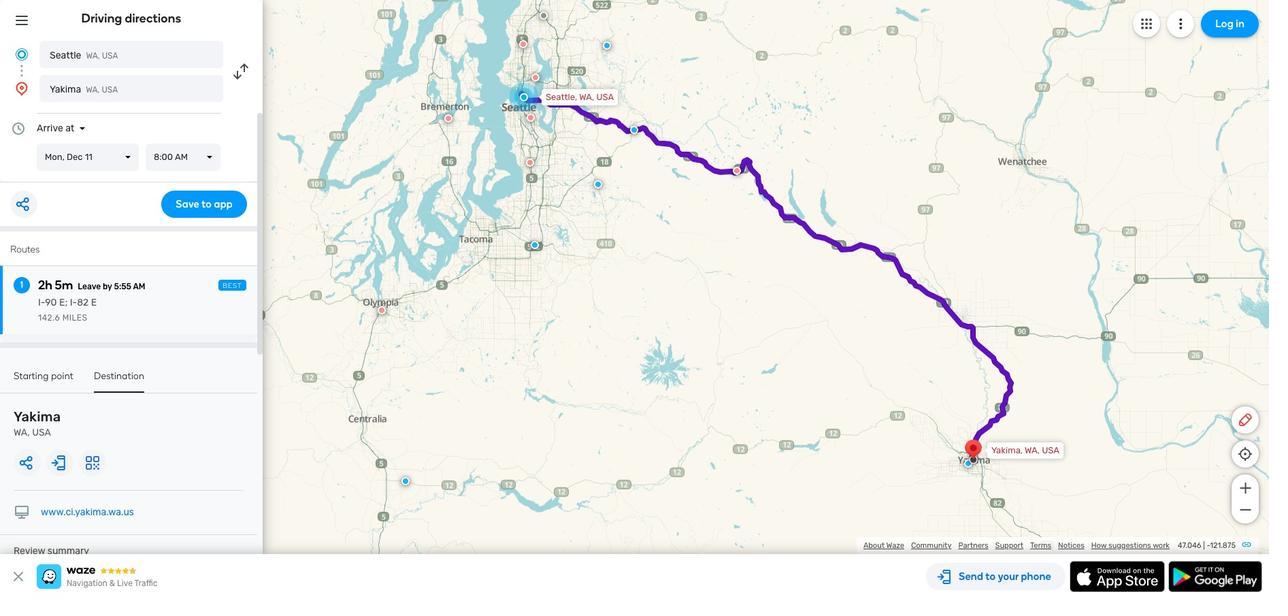 Task type: describe. For each thing, give the bounding box(es) containing it.
0 vertical spatial yakima
[[50, 84, 81, 95]]

usa down starting point button
[[32, 427, 51, 438]]

navigation
[[67, 579, 107, 588]]

seattle,
[[546, 92, 577, 102]]

wa, right seattle,
[[579, 92, 594, 102]]

e
[[91, 297, 97, 308]]

leave
[[78, 282, 101, 291]]

about waze community partners support terms notices how suggestions work
[[864, 541, 1170, 550]]

90
[[45, 297, 57, 308]]

miles
[[62, 313, 87, 323]]

0 vertical spatial road closed image
[[519, 40, 527, 48]]

11
[[85, 152, 92, 162]]

&
[[109, 579, 115, 588]]

review
[[14, 545, 45, 557]]

dec
[[67, 152, 83, 162]]

wa, down starting point button
[[14, 427, 30, 438]]

destination
[[94, 370, 144, 382]]

wa, inside seattle wa, usa
[[86, 51, 100, 61]]

142.6
[[38, 313, 60, 323]]

current location image
[[14, 46, 30, 63]]

1 i- from the left
[[38, 297, 45, 308]]

seattle wa, usa
[[50, 50, 118, 61]]

usa inside seattle wa, usa
[[102, 51, 118, 61]]

82
[[77, 297, 89, 308]]

directions
[[125, 11, 181, 26]]

e;
[[59, 297, 68, 308]]

routes
[[10, 244, 40, 255]]

arrive
[[37, 123, 63, 134]]

link image
[[1242, 539, 1252, 550]]

wa, right yakima,
[[1025, 445, 1040, 455]]

wa, down seattle wa, usa on the left of page
[[86, 85, 100, 95]]

suggestions
[[1109, 541, 1152, 550]]

accident image
[[540, 11, 548, 20]]

zoom in image
[[1237, 480, 1254, 496]]

2 vertical spatial road closed image
[[526, 158, 534, 167]]

8:00 am list box
[[146, 144, 221, 171]]

1
[[20, 279, 23, 291]]

terms link
[[1031, 541, 1052, 550]]

2h
[[38, 278, 52, 293]]

8:00
[[154, 152, 173, 162]]

partners
[[959, 541, 989, 550]]

-
[[1207, 541, 1210, 550]]

5m
[[55, 278, 73, 293]]

www.ci.yakima.wa.us link
[[41, 506, 134, 518]]

usa right yakima,
[[1042, 445, 1060, 455]]

how suggestions work link
[[1092, 541, 1170, 550]]

arrive at
[[37, 123, 74, 134]]

47.046
[[1178, 541, 1202, 550]]

x image
[[10, 568, 27, 585]]

|
[[1204, 541, 1205, 550]]

work
[[1153, 541, 1170, 550]]

destination button
[[94, 370, 144, 393]]

8:00 am
[[154, 152, 188, 162]]

about
[[864, 541, 885, 550]]

how
[[1092, 541, 1107, 550]]

community link
[[911, 541, 952, 550]]

starting point
[[14, 370, 74, 382]]

clock image
[[10, 120, 27, 137]]

usa down seattle wa, usa on the left of page
[[102, 85, 118, 95]]

starting
[[14, 370, 49, 382]]

terms
[[1031, 541, 1052, 550]]

computer image
[[14, 504, 30, 521]]



Task type: locate. For each thing, give the bounding box(es) containing it.
road closed image
[[519, 40, 527, 48], [444, 114, 453, 122], [526, 158, 534, 167]]

support link
[[996, 541, 1024, 550]]

mon, dec 11
[[45, 152, 92, 162]]

am
[[175, 152, 188, 162], [133, 282, 145, 291]]

1 vertical spatial yakima
[[14, 408, 61, 425]]

traffic
[[134, 579, 158, 588]]

i-
[[38, 297, 45, 308], [70, 297, 77, 308]]

by
[[103, 282, 112, 291]]

www.ci.yakima.wa.us
[[41, 506, 134, 518]]

police image
[[603, 41, 611, 50], [630, 126, 638, 134], [531, 241, 539, 249], [964, 459, 973, 468], [402, 477, 410, 485]]

yakima wa, usa down starting point button
[[14, 408, 61, 438]]

live
[[117, 579, 133, 588]]

1 horizontal spatial i-
[[70, 297, 77, 308]]

i- up 142.6
[[38, 297, 45, 308]]

am inside list box
[[175, 152, 188, 162]]

waze
[[887, 541, 905, 550]]

seattle, wa, usa
[[546, 92, 614, 102]]

driving
[[81, 11, 122, 26]]

mon,
[[45, 152, 65, 162]]

yakima wa, usa
[[50, 84, 118, 95], [14, 408, 61, 438]]

i-90 e; i-82 e 142.6 miles
[[38, 297, 97, 323]]

am right 8:00
[[175, 152, 188, 162]]

usa right seattle,
[[597, 92, 614, 102]]

pencil image
[[1237, 412, 1254, 428]]

best
[[223, 282, 242, 290]]

47.046 | -121.875
[[1178, 541, 1236, 550]]

1 vertical spatial am
[[133, 282, 145, 291]]

0 vertical spatial yakima wa, usa
[[50, 84, 118, 95]]

am right 5:55
[[133, 282, 145, 291]]

am inside 2h 5m leave by 5:55 am
[[133, 282, 145, 291]]

usa
[[102, 51, 118, 61], [102, 85, 118, 95], [597, 92, 614, 102], [32, 427, 51, 438], [1042, 445, 1060, 455]]

0 vertical spatial am
[[175, 152, 188, 162]]

mon, dec 11 list box
[[37, 144, 139, 171]]

summary
[[48, 545, 89, 557]]

road closed image
[[532, 73, 540, 82], [527, 114, 535, 122], [733, 167, 741, 175], [378, 306, 386, 314]]

1 vertical spatial road closed image
[[444, 114, 453, 122]]

driving directions
[[81, 11, 181, 26]]

yakima,
[[992, 445, 1023, 455]]

5:55
[[114, 282, 131, 291]]

wa,
[[86, 51, 100, 61], [86, 85, 100, 95], [579, 92, 594, 102], [14, 427, 30, 438], [1025, 445, 1040, 455]]

notices
[[1058, 541, 1085, 550]]

1 vertical spatial yakima wa, usa
[[14, 408, 61, 438]]

yakima, wa, usa
[[992, 445, 1060, 455]]

yakima down starting point button
[[14, 408, 61, 425]]

point
[[51, 370, 74, 382]]

police image
[[594, 180, 602, 188]]

wa, right the seattle
[[86, 51, 100, 61]]

i- right e; on the left
[[70, 297, 77, 308]]

review summary
[[14, 545, 89, 557]]

about waze link
[[864, 541, 905, 550]]

yakima wa, usa down seattle wa, usa on the left of page
[[50, 84, 118, 95]]

community
[[911, 541, 952, 550]]

seattle
[[50, 50, 81, 61]]

0 horizontal spatial i-
[[38, 297, 45, 308]]

partners link
[[959, 541, 989, 550]]

0 horizontal spatial am
[[133, 282, 145, 291]]

navigation & live traffic
[[67, 579, 158, 588]]

yakima
[[50, 84, 81, 95], [14, 408, 61, 425]]

yakima down the seattle
[[50, 84, 81, 95]]

usa down driving
[[102, 51, 118, 61]]

121.875
[[1210, 541, 1236, 550]]

support
[[996, 541, 1024, 550]]

starting point button
[[14, 370, 74, 391]]

1 horizontal spatial am
[[175, 152, 188, 162]]

notices link
[[1058, 541, 1085, 550]]

at
[[65, 123, 74, 134]]

2 i- from the left
[[70, 297, 77, 308]]

location image
[[14, 80, 30, 97]]

2h 5m leave by 5:55 am
[[38, 278, 145, 293]]

zoom out image
[[1237, 502, 1254, 518]]



Task type: vqa. For each thing, say whether or not it's contained in the screenshot.
8:00 AM list box at left
yes



